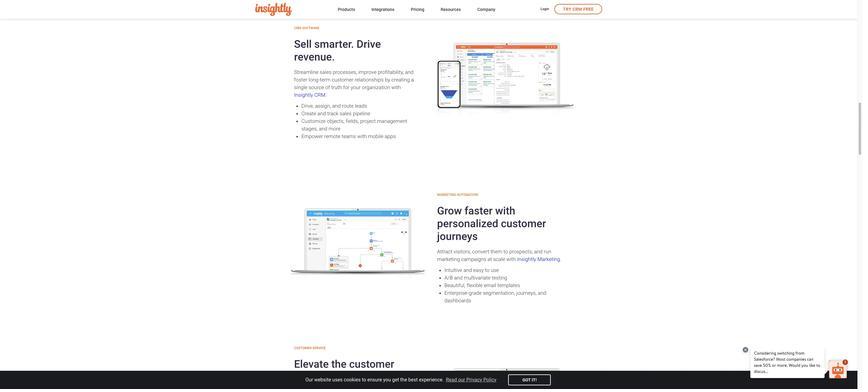 Task type: locate. For each thing, give the bounding box(es) containing it.
to inside intuitive and easy to use a/b and multivariate testing beautiful, flexible email templates enterprise-grade segmentation, journeys, and dashboards
[[485, 267, 490, 274]]

to right them
[[504, 249, 508, 255]]

our website uses cookies to ensure you get the best experience. read our privacy policy
[[306, 377, 497, 383]]

to inside cookieconsent dialog
[[362, 377, 367, 383]]

0 vertical spatial insightly
[[294, 92, 313, 98]]

easy
[[474, 267, 484, 274]]

sales inside "streamline sales processes, improve profitability, and foster long-term customer relationships by creating a single source of truth for your organization with insightly crm ."
[[320, 69, 332, 75]]

them
[[491, 249, 503, 255]]

and
[[405, 69, 414, 75], [332, 103, 341, 109], [318, 111, 326, 117], [319, 126, 328, 132], [535, 249, 543, 255], [464, 267, 472, 274], [455, 275, 463, 281], [538, 290, 547, 296]]

1 horizontal spatial the
[[401, 377, 407, 383]]

customer
[[332, 77, 354, 83], [501, 218, 547, 230], [349, 359, 395, 371]]

customer down processes, on the left top
[[332, 77, 354, 83]]

single
[[294, 84, 308, 91]]

revenue.
[[294, 51, 335, 63]]

to left ensure
[[362, 377, 367, 383]]

mobile
[[368, 133, 384, 140]]

scale
[[494, 256, 506, 263]]

faster
[[465, 205, 493, 218]]

0 vertical spatial crm
[[573, 7, 583, 12]]

to inside attract visitors, convert them to prospects, and run marketing campaigns at scale with
[[504, 249, 508, 255]]

long-
[[309, 77, 320, 83]]

beautiful,
[[445, 283, 466, 289]]

got it!
[[523, 378, 537, 383]]

2 vertical spatial to
[[362, 377, 367, 383]]

customer up ensure
[[349, 359, 395, 371]]

the inside cookieconsent dialog
[[401, 377, 407, 383]]

0 horizontal spatial the
[[332, 359, 347, 371]]

crm left software
[[294, 26, 302, 30]]

the
[[332, 359, 347, 371], [401, 377, 407, 383]]

crm inside "streamline sales processes, improve profitability, and foster long-term customer relationships by creating a single source of truth for your organization with insightly crm ."
[[315, 92, 326, 98]]

term
[[320, 77, 331, 83]]

pricing link
[[411, 6, 425, 14]]

apps
[[385, 133, 396, 140]]

1 vertical spatial marketing
[[538, 256, 561, 263]]

got
[[523, 378, 531, 383]]

2 vertical spatial customer
[[349, 359, 395, 371]]

segmentation,
[[483, 290, 516, 296]]

get
[[393, 377, 399, 383]]

the up uses
[[332, 359, 347, 371]]

processes,
[[333, 69, 357, 75]]

insightly marketing link
[[518, 256, 561, 263]]

to
[[504, 249, 508, 255], [485, 267, 490, 274], [362, 377, 367, 383]]

resources
[[441, 7, 461, 12]]

streamline sales processes, improve profitability, and foster long-term customer relationships by creating a single source of truth for your organization with insightly crm .
[[294, 69, 414, 98]]

crm inside button
[[573, 7, 583, 12]]

try crm free link
[[555, 4, 603, 14]]

service2 homepage laptop phone image
[[438, 368, 575, 390]]

with right the teams
[[358, 133, 367, 140]]

sales inside drive, assign, and route leads create and track sales pipeline customize objects, fields, project management stages, and more empower remote teams with mobile apps
[[340, 111, 352, 117]]

and up a
[[405, 69, 414, 75]]

prospects,
[[510, 249, 533, 255]]

improve
[[359, 69, 377, 75]]

elevate
[[294, 359, 329, 371]]

grade
[[469, 290, 482, 296]]

try crm free
[[564, 7, 594, 12]]

with inside "streamline sales processes, improve profitability, and foster long-term customer relationships by creating a single source of truth for your organization with insightly crm ."
[[392, 84, 401, 91]]

and right journeys,
[[538, 290, 547, 296]]

0 vertical spatial to
[[504, 249, 508, 255]]

elevate the customer experience
[[294, 359, 395, 384]]

to for with
[[504, 249, 508, 255]]

use
[[491, 267, 499, 274]]

2 horizontal spatial crm
[[573, 7, 583, 12]]

0 horizontal spatial to
[[362, 377, 367, 383]]

to for our
[[362, 377, 367, 383]]

insightly down prospects,
[[518, 256, 537, 263]]

1 vertical spatial .
[[561, 256, 562, 263]]

leads
[[355, 103, 367, 109]]

got it! button
[[509, 375, 551, 386]]

marketing up grow
[[438, 193, 456, 197]]

1 vertical spatial crm
[[294, 26, 302, 30]]

1 horizontal spatial to
[[485, 267, 490, 274]]

cookieconsent dialog
[[0, 371, 858, 390]]

insightly crm link
[[294, 92, 326, 98]]

intuitive
[[445, 267, 463, 274]]

crm kanban2 homepage laptop phone image
[[438, 42, 575, 115]]

email
[[484, 283, 497, 289]]

1 vertical spatial to
[[485, 267, 490, 274]]

your
[[351, 84, 361, 91]]

crm right try
[[573, 7, 583, 12]]

and up the insightly marketing link
[[535, 249, 543, 255]]

insightly logo image
[[256, 3, 292, 16]]

convert
[[473, 249, 490, 255]]

website
[[315, 377, 331, 383]]

0 horizontal spatial insightly
[[294, 92, 313, 98]]

0 vertical spatial .
[[326, 92, 327, 98]]

sales up the 'term'
[[320, 69, 332, 75]]

insightly logo link
[[256, 3, 328, 16]]

with inside drive, assign, and route leads create and track sales pipeline customize objects, fields, project management stages, and more empower remote teams with mobile apps
[[358, 133, 367, 140]]

a
[[411, 77, 414, 83]]

with right faster
[[496, 205, 516, 218]]

insightly down single
[[294, 92, 313, 98]]

and left "easy"
[[464, 267, 472, 274]]

assign,
[[315, 103, 331, 109]]

1 horizontal spatial sales
[[340, 111, 352, 117]]

visitors,
[[454, 249, 471, 255]]

marketing
[[438, 193, 456, 197], [538, 256, 561, 263]]

with
[[392, 84, 401, 91], [358, 133, 367, 140], [496, 205, 516, 218], [507, 256, 516, 263]]

relationships
[[355, 77, 384, 83]]

customer up prospects,
[[501, 218, 547, 230]]

0 horizontal spatial marketing
[[438, 193, 456, 197]]

uses
[[333, 377, 343, 383]]

marketing down run
[[538, 256, 561, 263]]

2 vertical spatial crm
[[315, 92, 326, 98]]

our
[[459, 377, 466, 383]]

with right scale
[[507, 256, 516, 263]]

1 horizontal spatial insightly
[[518, 256, 537, 263]]

teams
[[342, 133, 356, 140]]

privacy
[[467, 377, 483, 383]]

to left use
[[485, 267, 490, 274]]

0 vertical spatial sales
[[320, 69, 332, 75]]

try
[[564, 7, 572, 12]]

1 vertical spatial customer
[[501, 218, 547, 230]]

1 vertical spatial the
[[401, 377, 407, 383]]

policy
[[484, 377, 497, 383]]

foster
[[294, 77, 308, 83]]

company link
[[478, 6, 496, 14]]

organization
[[362, 84, 390, 91]]

. inside "streamline sales processes, improve profitability, and foster long-term customer relationships by creating a single source of truth for your organization with insightly crm ."
[[326, 92, 327, 98]]

the right get
[[401, 377, 407, 383]]

crm down source
[[315, 92, 326, 98]]

sales
[[320, 69, 332, 75], [340, 111, 352, 117]]

0 vertical spatial the
[[332, 359, 347, 371]]

with inside grow faster with personalized customer journeys
[[496, 205, 516, 218]]

2 horizontal spatial to
[[504, 249, 508, 255]]

sales down route
[[340, 111, 352, 117]]

and down assign,
[[318, 111, 326, 117]]

0 horizontal spatial .
[[326, 92, 327, 98]]

attract visitors, convert them to prospects, and run marketing campaigns at scale with
[[438, 249, 552, 263]]

experience
[[294, 371, 347, 384]]

1 horizontal spatial crm
[[315, 92, 326, 98]]

drive,
[[302, 103, 314, 109]]

0 vertical spatial customer
[[332, 77, 354, 83]]

1 horizontal spatial .
[[561, 256, 562, 263]]

and up beautiful,
[[455, 275, 463, 281]]

and up track
[[332, 103, 341, 109]]

1 vertical spatial sales
[[340, 111, 352, 117]]

with down "creating"
[[392, 84, 401, 91]]

insightly inside "streamline sales processes, improve profitability, and foster long-term customer relationships by creating a single source of truth for your organization with insightly crm ."
[[294, 92, 313, 98]]

of
[[326, 84, 330, 91]]

0 horizontal spatial sales
[[320, 69, 332, 75]]

our
[[306, 377, 313, 383]]



Task type: describe. For each thing, give the bounding box(es) containing it.
multivariate
[[464, 275, 491, 281]]

customer
[[294, 347, 312, 351]]

flexible
[[467, 283, 483, 289]]

profitability,
[[378, 69, 404, 75]]

0 horizontal spatial crm
[[294, 26, 302, 30]]

by
[[385, 77, 391, 83]]

try crm free button
[[555, 4, 603, 14]]

streamline
[[294, 69, 319, 75]]

and left more
[[319, 126, 328, 132]]

management
[[377, 118, 408, 124]]

products
[[338, 7, 355, 12]]

customer inside grow faster with personalized customer journeys
[[501, 218, 547, 230]]

software
[[302, 26, 320, 30]]

attract
[[438, 249, 453, 255]]

sell
[[294, 38, 312, 51]]

products link
[[338, 6, 355, 14]]

drive, assign, and route leads create and track sales pipeline customize objects, fields, project management stages, and more empower remote teams with mobile apps
[[302, 103, 408, 140]]

creating
[[392, 77, 410, 83]]

company
[[478, 7, 496, 12]]

objects,
[[327, 118, 345, 124]]

enterprise-
[[445, 290, 469, 296]]

read
[[446, 377, 457, 383]]

intuitive and easy to use a/b and multivariate testing beautiful, flexible email templates enterprise-grade segmentation, journeys, and dashboards
[[445, 267, 547, 304]]

login link
[[541, 7, 550, 12]]

service
[[313, 347, 326, 351]]

cookies
[[344, 377, 361, 383]]

source
[[309, 84, 324, 91]]

1 horizontal spatial marketing
[[538, 256, 561, 263]]

insightly marketing .
[[518, 256, 562, 263]]

pricing
[[411, 7, 425, 12]]

testing
[[492, 275, 508, 281]]

dashboards
[[445, 298, 472, 304]]

with inside attract visitors, convert them to prospects, and run marketing campaigns at scale with
[[507, 256, 516, 263]]

stages,
[[302, 126, 318, 132]]

customer inside the elevate the customer experience
[[349, 359, 395, 371]]

route
[[342, 103, 354, 109]]

drive
[[357, 38, 381, 51]]

fields,
[[346, 118, 359, 124]]

personalized
[[438, 218, 499, 230]]

1 vertical spatial insightly
[[518, 256, 537, 263]]

marketing
[[438, 256, 460, 263]]

project
[[360, 118, 376, 124]]

remote
[[325, 133, 341, 140]]

sell smarter. drive revenue.
[[294, 38, 381, 63]]

journeys
[[438, 231, 478, 243]]

ensure
[[368, 377, 382, 383]]

and inside attract visitors, convert them to prospects, and run marketing campaigns at scale with
[[535, 249, 543, 255]]

marketing homepage laptop image
[[288, 208, 426, 281]]

it!
[[532, 378, 537, 383]]

customer service
[[294, 347, 326, 351]]

for
[[344, 84, 350, 91]]

read our privacy policy button
[[445, 376, 498, 385]]

journeys,
[[517, 290, 537, 296]]

login
[[541, 7, 550, 11]]

at
[[488, 256, 492, 263]]

crm software
[[294, 26, 320, 30]]

the inside the elevate the customer experience
[[332, 359, 347, 371]]

integrations link
[[372, 6, 395, 14]]

experience.
[[419, 377, 444, 383]]

marketing automation
[[438, 193, 479, 197]]

truth
[[331, 84, 342, 91]]

integrations
[[372, 7, 395, 12]]

empower
[[302, 133, 323, 140]]

free
[[584, 7, 594, 12]]

run
[[544, 249, 552, 255]]

customer inside "streamline sales processes, improve profitability, and foster long-term customer relationships by creating a single source of truth for your organization with insightly crm ."
[[332, 77, 354, 83]]

best
[[409, 377, 418, 383]]

grow
[[438, 205, 462, 218]]

customize
[[302, 118, 326, 124]]

and inside "streamline sales processes, improve profitability, and foster long-term customer relationships by creating a single source of truth for your organization with insightly crm ."
[[405, 69, 414, 75]]

automation
[[457, 193, 479, 197]]

you
[[384, 377, 391, 383]]

0 vertical spatial marketing
[[438, 193, 456, 197]]

smarter.
[[315, 38, 354, 51]]

resources link
[[441, 6, 461, 14]]



Task type: vqa. For each thing, say whether or not it's contained in the screenshot.
integrations LINK
yes



